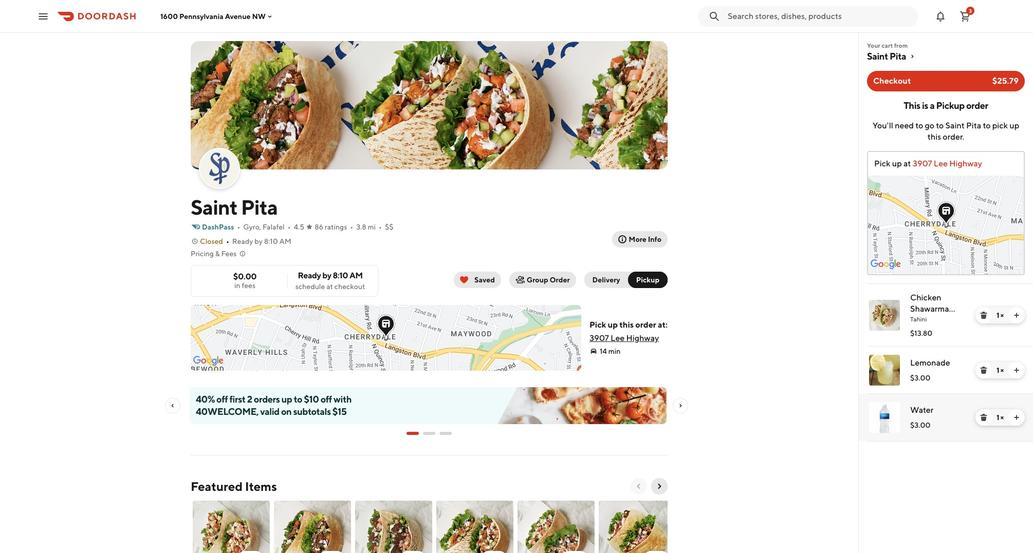 Task type: locate. For each thing, give the bounding box(es) containing it.
1 horizontal spatial off
[[321, 395, 332, 405]]

0 horizontal spatial chicken shawarma pita image
[[193, 502, 270, 554]]

1 horizontal spatial 3907 lee highway link
[[912, 159, 983, 169]]

at right "schedule"
[[327, 283, 333, 291]]

2 add item to cart image from the left
[[406, 552, 420, 554]]

1 vertical spatial pick
[[590, 320, 607, 330]]

3907 up 14
[[590, 334, 609, 344]]

ready by 8:10 am schedule at checkout
[[296, 271, 365, 291]]

pick for pick up at 3907 lee highway
[[875, 159, 891, 169]]

open menu image
[[37, 10, 49, 22]]

$10
[[304, 395, 319, 405]]

featured items
[[191, 480, 277, 494]]

1 vertical spatial 8:10
[[333, 271, 348, 281]]

1
[[997, 312, 1000, 320], [997, 367, 1000, 375], [997, 414, 1000, 422]]

ready down the gyro,
[[232, 238, 253, 246]]

3.8
[[357, 223, 367, 231]]

order up you'll need to go to saint pita to pick up this order.
[[967, 100, 989, 111]]

by down gyro, falafel
[[255, 238, 263, 246]]

4.5
[[294, 223, 305, 231]]

3907
[[913, 159, 933, 169], [590, 334, 609, 344]]

• ready by 8:10 am
[[226, 238, 291, 246]]

map region for powered by google image to the bottom
[[188, 301, 583, 433]]

0 horizontal spatial 8:10
[[264, 238, 278, 246]]

0 vertical spatial chicken shawarma pita image
[[870, 300, 901, 331]]

3 add item to cart image from the left
[[569, 552, 583, 554]]

1 × for chicken shawarma pita
[[997, 312, 1005, 320]]

off
[[217, 395, 228, 405], [321, 395, 332, 405]]

up right pick
[[1010, 121, 1020, 131]]

1 vertical spatial $3.00
[[911, 422, 931, 430]]

falafel
[[263, 223, 285, 231]]

up up on
[[282, 395, 292, 405]]

list
[[859, 284, 1034, 442]]

saint up the dashpass
[[191, 195, 237, 220]]

highway inside the pick up this order at: 3907 lee highway
[[627, 334, 660, 344]]

0 horizontal spatial highway
[[627, 334, 660, 344]]

am up checkout
[[350, 271, 363, 281]]

×
[[1001, 312, 1005, 320], [1001, 367, 1005, 375], [1001, 414, 1005, 422]]

order.
[[944, 132, 965, 142]]

you'll need to go to saint pita to pick up this order.
[[873, 121, 1020, 142]]

3907 lee highway link for pick up this order at:
[[590, 334, 660, 344]]

$15
[[333, 407, 347, 418]]

more info
[[629, 236, 662, 244]]

more info button
[[613, 231, 668, 248]]

list containing chicken shawarma pita
[[859, 284, 1034, 442]]

checkout
[[874, 76, 912, 86]]

1 vertical spatial 3907
[[590, 334, 609, 344]]

order
[[967, 100, 989, 111], [636, 320, 657, 330]]

8:10 down falafel
[[264, 238, 278, 246]]

0 vertical spatial order
[[967, 100, 989, 111]]

1 vertical spatial ×
[[1001, 367, 1005, 375]]

is
[[923, 100, 929, 111]]

2 $3.00 from the top
[[911, 422, 931, 430]]

highway down at:
[[627, 334, 660, 344]]

to
[[916, 121, 924, 131], [937, 121, 945, 131], [984, 121, 991, 131], [294, 395, 302, 405]]

1 off from the left
[[217, 395, 228, 405]]

2 add item to cart image from the left
[[487, 552, 502, 554]]

checkout
[[335, 283, 365, 291]]

1 1 from the top
[[997, 312, 1000, 320]]

ready up "schedule"
[[298, 271, 321, 281]]

1 horizontal spatial map region
[[748, 57, 1034, 320]]

1 remove item from cart image from the top
[[980, 312, 989, 320]]

1 vertical spatial chicken shawarma pita image
[[193, 502, 270, 554]]

0 horizontal spatial ready
[[232, 238, 253, 246]]

3 items, open order cart image
[[960, 10, 972, 22]]

2 add one to cart image from the top
[[1013, 414, 1022, 422]]

off up 40welcome,
[[217, 395, 228, 405]]

order left at:
[[636, 320, 657, 330]]

am
[[280, 238, 291, 246], [350, 271, 363, 281]]

pickup
[[937, 100, 965, 111], [637, 276, 660, 284]]

order methods option group
[[585, 272, 668, 289]]

remove item from cart image
[[980, 312, 989, 320], [980, 367, 989, 375], [980, 414, 989, 422]]

1 horizontal spatial saint
[[868, 51, 889, 62]]

featured
[[191, 480, 243, 494]]

0 horizontal spatial this
[[620, 320, 634, 330]]

0 vertical spatial highway
[[950, 159, 983, 169]]

1 for chicken shawarma pita
[[997, 312, 1000, 320]]

0 vertical spatial 1
[[997, 312, 1000, 320]]

pita
[[890, 51, 907, 62], [967, 121, 982, 131], [241, 195, 278, 220], [911, 316, 926, 326]]

1 vertical spatial saint
[[946, 121, 965, 131]]

2 vertical spatial 1 ×
[[997, 414, 1005, 422]]

4 add item to cart image from the left
[[650, 552, 664, 554]]

1 horizontal spatial am
[[350, 271, 363, 281]]

map region
[[748, 57, 1034, 320], [188, 301, 583, 433]]

saint pita down 'cart'
[[868, 51, 907, 62]]

0 vertical spatial powered by google image
[[871, 260, 902, 270]]

pick
[[875, 159, 891, 169], [590, 320, 607, 330]]

1 vertical spatial remove item from cart image
[[980, 367, 989, 375]]

0 horizontal spatial at
[[327, 283, 333, 291]]

pricing & fees
[[191, 250, 237, 258]]

0 horizontal spatial order
[[636, 320, 657, 330]]

at inside ready by 8:10 am schedule at checkout
[[327, 283, 333, 291]]

$3.00 down water
[[911, 422, 931, 430]]

1 vertical spatial at
[[327, 283, 333, 291]]

1 horizontal spatial powered by google image
[[871, 260, 902, 270]]

1 horizontal spatial 8:10
[[333, 271, 348, 281]]

0 vertical spatial at
[[904, 159, 912, 169]]

1 add item to cart image from the left
[[325, 552, 339, 554]]

pita inside you'll need to go to saint pita to pick up this order.
[[967, 121, 982, 131]]

add item to cart image
[[325, 552, 339, 554], [406, 552, 420, 554], [569, 552, 583, 554], [650, 552, 664, 554]]

0 horizontal spatial off
[[217, 395, 228, 405]]

$3.00 down lemonade
[[911, 374, 931, 383]]

to left pick
[[984, 121, 991, 131]]

saint pita image
[[191, 41, 668, 170], [200, 149, 239, 188]]

add one to cart image
[[1013, 367, 1022, 375], [1013, 414, 1022, 422]]

0 horizontal spatial powered by google image
[[193, 356, 224, 367]]

1 vertical spatial lee
[[611, 334, 625, 344]]

1 add one to cart image from the top
[[1013, 367, 1022, 375]]

1 horizontal spatial lee
[[935, 159, 949, 169]]

order inside the pick up this order at: 3907 lee highway
[[636, 320, 657, 330]]

up
[[1010, 121, 1020, 131], [893, 159, 903, 169], [608, 320, 618, 330], [282, 395, 292, 405]]

0 vertical spatial ×
[[1001, 312, 1005, 320]]

0 vertical spatial 1 ×
[[997, 312, 1005, 320]]

1 vertical spatial highway
[[627, 334, 660, 344]]

1 vertical spatial pickup
[[637, 276, 660, 284]]

1 vertical spatial 1
[[997, 367, 1000, 375]]

1 vertical spatial 3907 lee highway link
[[590, 334, 660, 344]]

1 horizontal spatial pick
[[875, 159, 891, 169]]

× for chicken shawarma pita
[[1001, 312, 1005, 320]]

2 1 × from the top
[[997, 367, 1005, 375]]

• left the gyro,
[[237, 223, 240, 231]]

saint pita
[[868, 51, 907, 62], [191, 195, 278, 220]]

pick for pick up this order at: 3907 lee highway
[[590, 320, 607, 330]]

0 horizontal spatial by
[[255, 238, 263, 246]]

lee up the min on the right bottom of the page
[[611, 334, 625, 344]]

pick inside the pick up this order at: 3907 lee highway
[[590, 320, 607, 330]]

1 vertical spatial 1 ×
[[997, 367, 1005, 375]]

2 1 from the top
[[997, 367, 1000, 375]]

• right mi
[[379, 223, 382, 231]]

3907 lee highway link
[[912, 159, 983, 169], [590, 334, 660, 344]]

pita left pick
[[967, 121, 982, 131]]

1600
[[160, 12, 178, 20]]

•
[[237, 223, 240, 231], [288, 223, 291, 231], [350, 223, 353, 231], [379, 223, 382, 231], [226, 238, 229, 246]]

2 horizontal spatial saint
[[946, 121, 965, 131]]

add one to cart image for third remove item from cart icon
[[1013, 414, 1022, 422]]

1 vertical spatial add one to cart image
[[1013, 414, 1022, 422]]

saint down your
[[868, 51, 889, 62]]

to left the $10
[[294, 395, 302, 405]]

1 horizontal spatial ready
[[298, 271, 321, 281]]

pickup right delivery 'option' at the right of the page
[[637, 276, 660, 284]]

am inside ready by 8:10 am schedule at checkout
[[350, 271, 363, 281]]

falafel pita image
[[355, 502, 433, 554]]

1 $3.00 from the top
[[911, 374, 931, 383]]

chicken shawarma pita image down featured items heading on the left bottom of the page
[[193, 502, 270, 554]]

1 vertical spatial ready
[[298, 271, 321, 281]]

0 vertical spatial saint
[[868, 51, 889, 62]]

3907 lee highway link up the min on the right bottom of the page
[[590, 334, 660, 344]]

• up fees on the top left of page
[[226, 238, 229, 246]]

this up the min on the right bottom of the page
[[620, 320, 634, 330]]

pickup right "a"
[[937, 100, 965, 111]]

2 remove item from cart image from the top
[[980, 367, 989, 375]]

0 horizontal spatial lee
[[611, 334, 625, 344]]

1 horizontal spatial by
[[323, 271, 332, 281]]

0 horizontal spatial 3907
[[590, 334, 609, 344]]

3907 lee highway link down order.
[[912, 159, 983, 169]]

1 1 × from the top
[[997, 312, 1005, 320]]

saint
[[868, 51, 889, 62], [946, 121, 965, 131], [191, 195, 237, 220]]

0 vertical spatial this
[[928, 132, 942, 142]]

0 vertical spatial $3.00
[[911, 374, 931, 383]]

at down need
[[904, 159, 912, 169]]

1 ×
[[997, 312, 1005, 320], [997, 367, 1005, 375], [997, 414, 1005, 422]]

add item to cart image for beef & lamb gyro pita image
[[325, 552, 339, 554]]

pita up $13.80
[[911, 316, 926, 326]]

ready inside ready by 8:10 am schedule at checkout
[[298, 271, 321, 281]]

1 horizontal spatial pickup
[[937, 100, 965, 111]]

am down falafel
[[280, 238, 291, 246]]

your cart from
[[868, 42, 908, 49]]

pennsylvania
[[179, 12, 224, 20]]

1 horizontal spatial highway
[[950, 159, 983, 169]]

1 × from the top
[[1001, 312, 1005, 320]]

schedule
[[296, 283, 325, 291]]

$0.00 in fees
[[233, 272, 257, 290]]

at
[[904, 159, 912, 169], [327, 283, 333, 291]]

by up "schedule"
[[323, 271, 332, 281]]

pricing
[[191, 250, 214, 258]]

0 horizontal spatial add item to cart image
[[244, 552, 258, 554]]

gyro,
[[243, 223, 261, 231]]

cart
[[882, 42, 894, 49]]

0 vertical spatial saint pita
[[868, 51, 907, 62]]

featured items heading
[[191, 479, 277, 495]]

0 vertical spatial pickup
[[937, 100, 965, 111]]

1 horizontal spatial at
[[904, 159, 912, 169]]

chicken shawarma pita image left tahini at the bottom
[[870, 300, 901, 331]]

0 vertical spatial am
[[280, 238, 291, 246]]

1 horizontal spatial add item to cart image
[[487, 552, 502, 554]]

highway
[[950, 159, 983, 169], [627, 334, 660, 344]]

chicken shawarma pita image
[[870, 300, 901, 331], [193, 502, 270, 554]]

powered by google image
[[871, 260, 902, 270], [193, 356, 224, 367]]

to left the go
[[916, 121, 924, 131]]

2 vertical spatial remove item from cart image
[[980, 414, 989, 422]]

dashpass •
[[202, 223, 240, 231]]

highway down order.
[[950, 159, 983, 169]]

pita up gyro, falafel
[[241, 195, 278, 220]]

1 horizontal spatial chicken shawarma pita image
[[870, 300, 901, 331]]

ready
[[232, 238, 253, 246], [298, 271, 321, 281]]

pick up at 3907 lee highway
[[875, 159, 983, 169]]

1 × for lemonade
[[997, 367, 1005, 375]]

this is a pickup order
[[904, 100, 989, 111]]

0 horizontal spatial saint
[[191, 195, 237, 220]]

add one to cart image for remove item from cart icon related to lemonade
[[1013, 367, 1022, 375]]

0 horizontal spatial saint pita
[[191, 195, 278, 220]]

pick up 14
[[590, 320, 607, 330]]

2 vertical spatial ×
[[1001, 414, 1005, 422]]

0 vertical spatial 3907 lee highway link
[[912, 159, 983, 169]]

up up the min on the right bottom of the page
[[608, 320, 618, 330]]

2 × from the top
[[1001, 367, 1005, 375]]

select promotional banner element
[[407, 425, 452, 443]]

off right the $10
[[321, 395, 332, 405]]

saint pita up dashpass •
[[191, 195, 278, 220]]

1 horizontal spatial this
[[928, 132, 942, 142]]

this down the go
[[928, 132, 942, 142]]

1 vertical spatial am
[[350, 271, 363, 281]]

1 vertical spatial order
[[636, 320, 657, 330]]

lemonade
[[911, 359, 951, 368]]

0 vertical spatial 3907
[[913, 159, 933, 169]]

lee down order.
[[935, 159, 949, 169]]

saint up order.
[[946, 121, 965, 131]]

0 horizontal spatial pick
[[590, 320, 607, 330]]

0 vertical spatial lee
[[935, 159, 949, 169]]

add item to cart image
[[244, 552, 258, 554], [487, 552, 502, 554]]

previous button of carousel image
[[635, 483, 643, 491]]

× for lemonade
[[1001, 367, 1005, 375]]

8:10 up checkout
[[333, 271, 348, 281]]

1 vertical spatial this
[[620, 320, 634, 330]]

0 horizontal spatial map region
[[188, 301, 583, 433]]

0 vertical spatial add one to cart image
[[1013, 367, 1022, 375]]

0 vertical spatial remove item from cart image
[[980, 312, 989, 320]]

8:10
[[264, 238, 278, 246], [333, 271, 348, 281]]

0 horizontal spatial 3907 lee highway link
[[590, 334, 660, 344]]

your
[[868, 42, 881, 49]]

pick down you'll
[[875, 159, 891, 169]]

14
[[600, 348, 607, 356]]

3 button
[[956, 6, 976, 26]]

this inside the pick up this order at: 3907 lee highway
[[620, 320, 634, 330]]

a
[[931, 100, 935, 111]]

subtotals
[[293, 407, 331, 418]]

to inside 40% off first 2 orders up to $10 off with 40welcome, valid on subtotals $15
[[294, 395, 302, 405]]

1 vertical spatial by
[[323, 271, 332, 281]]

3907 down the go
[[913, 159, 933, 169]]

0 horizontal spatial pickup
[[637, 276, 660, 284]]

0 vertical spatial pick
[[875, 159, 891, 169]]

2 vertical spatial 1
[[997, 414, 1000, 422]]



Task type: vqa. For each thing, say whether or not it's contained in the screenshot.
1st See All from the bottom
no



Task type: describe. For each thing, give the bounding box(es) containing it.
from
[[895, 42, 908, 49]]

group order
[[527, 276, 570, 284]]

order
[[550, 276, 570, 284]]

• left 4.5
[[288, 223, 291, 231]]

1 vertical spatial saint pita
[[191, 195, 278, 220]]

fees
[[221, 250, 237, 258]]

1 horizontal spatial order
[[967, 100, 989, 111]]

this inside you'll need to go to saint pita to pick up this order.
[[928, 132, 942, 142]]

pick
[[993, 121, 1009, 131]]

saved button
[[454, 272, 501, 289]]

more
[[629, 236, 647, 244]]

Store search: begin typing to search for stores available on DoorDash text field
[[728, 11, 912, 22]]

tahini
[[911, 316, 928, 324]]

chicken gyro pita image
[[437, 502, 514, 554]]

you'll
[[873, 121, 894, 131]]

info
[[648, 236, 662, 244]]

first
[[230, 395, 246, 405]]

&
[[215, 250, 220, 258]]

at:
[[658, 320, 668, 330]]

fees
[[242, 282, 256, 290]]

pita down from
[[890, 51, 907, 62]]

1 horizontal spatial 3907
[[913, 159, 933, 169]]

chicken shawarma pita
[[911, 293, 950, 326]]

go
[[926, 121, 935, 131]]

mi
[[368, 223, 376, 231]]

1600 pennsylvania avenue nw button
[[160, 12, 274, 20]]

3 1 from the top
[[997, 414, 1000, 422]]

next button of carousel image
[[656, 483, 664, 491]]

by inside ready by 8:10 am schedule at checkout
[[323, 271, 332, 281]]

1600 pennsylvania avenue nw
[[160, 12, 266, 20]]

1 for lemonade
[[997, 367, 1000, 375]]

closed
[[200, 238, 223, 246]]

notification bell image
[[935, 10, 947, 22]]

this
[[904, 100, 921, 111]]

86 ratings •
[[315, 223, 353, 231]]

items
[[245, 480, 277, 494]]

saint inside saint pita link
[[868, 51, 889, 62]]

$13.80
[[911, 330, 933, 338]]

3907 lee highway link for pick up at
[[912, 159, 983, 169]]

3.8 mi • $$
[[357, 223, 394, 231]]

14 min
[[600, 348, 621, 356]]

lee inside the pick up this order at: 3907 lee highway
[[611, 334, 625, 344]]

$0.00
[[233, 272, 257, 282]]

add one to cart image
[[1013, 312, 1022, 320]]

add item to cart image for falafel pita image
[[406, 552, 420, 554]]

0 vertical spatial ready
[[232, 238, 253, 246]]

3 remove item from cart image from the top
[[980, 414, 989, 422]]

chicken
[[911, 293, 942, 303]]

up inside 40% off first 2 orders up to $10 off with 40welcome, valid on subtotals $15
[[282, 395, 292, 405]]

pricing & fees button
[[191, 249, 247, 259]]

to right the go
[[937, 121, 945, 131]]

1 horizontal spatial saint pita
[[868, 51, 907, 62]]

$$
[[385, 223, 394, 231]]

86
[[315, 223, 324, 231]]

valid
[[260, 407, 280, 418]]

up inside the pick up this order at: 3907 lee highway
[[608, 320, 618, 330]]

3
[[970, 7, 973, 14]]

nw
[[252, 12, 266, 20]]

min
[[609, 348, 621, 356]]

up down need
[[893, 159, 903, 169]]

2 off from the left
[[321, 395, 332, 405]]

beef shawarma pita image
[[599, 502, 676, 554]]

$25.79
[[993, 76, 1019, 86]]

with
[[334, 395, 352, 405]]

remove item from cart image for chicken shawarma pita
[[980, 312, 989, 320]]

avenue
[[225, 12, 251, 20]]

8:10 inside ready by 8:10 am schedule at checkout
[[333, 271, 348, 281]]

delivery
[[593, 276, 621, 284]]

2 vertical spatial saint
[[191, 195, 237, 220]]

pickup inside option
[[637, 276, 660, 284]]

• left 3.8
[[350, 223, 353, 231]]

need
[[896, 121, 915, 131]]

Delivery radio
[[585, 272, 635, 289]]

in
[[235, 282, 241, 290]]

group order button
[[510, 272, 576, 289]]

dashpass
[[202, 223, 234, 231]]

saint pita link
[[868, 50, 1026, 63]]

on
[[281, 407, 292, 418]]

chicken kabob pita image
[[518, 502, 595, 554]]

up inside you'll need to go to saint pita to pick up this order.
[[1010, 121, 1020, 131]]

40welcome,
[[196, 407, 259, 418]]

beef & lamb gyro pita image
[[274, 502, 351, 554]]

shawarma
[[911, 305, 950, 314]]

add item to cart image for 'beef shawarma pita' image at the bottom right of page
[[650, 552, 664, 554]]

pick up this order at: 3907 lee highway
[[590, 320, 668, 344]]

2
[[247, 395, 252, 405]]

3 × from the top
[[1001, 414, 1005, 422]]

saved
[[475, 276, 495, 284]]

3 1 × from the top
[[997, 414, 1005, 422]]

$3.00 for water
[[911, 422, 931, 430]]

pita inside the chicken shawarma pita
[[911, 316, 926, 326]]

ratings
[[325, 223, 347, 231]]

add item to cart image for the chicken kabob pita image
[[569, 552, 583, 554]]

1 add item to cart image from the left
[[244, 552, 258, 554]]

Pickup radio
[[628, 272, 668, 289]]

0 horizontal spatial am
[[280, 238, 291, 246]]

0 vertical spatial by
[[255, 238, 263, 246]]

water image
[[870, 403, 901, 434]]

map region for right powered by google image
[[748, 57, 1034, 320]]

remove item from cart image for lemonade
[[980, 367, 989, 375]]

saint inside you'll need to go to saint pita to pick up this order.
[[946, 121, 965, 131]]

group
[[527, 276, 549, 284]]

40% off first 2 orders up to $10 off with 40welcome, valid on subtotals $15
[[196, 395, 352, 418]]

1 vertical spatial powered by google image
[[193, 356, 224, 367]]

orders
[[254, 395, 280, 405]]

40%
[[196, 395, 215, 405]]

lemonade image
[[870, 355, 901, 386]]

gyro, falafel
[[243, 223, 285, 231]]

3907 inside the pick up this order at: 3907 lee highway
[[590, 334, 609, 344]]

$3.00 for lemonade
[[911, 374, 931, 383]]

water
[[911, 406, 934, 416]]

0 vertical spatial 8:10
[[264, 238, 278, 246]]



